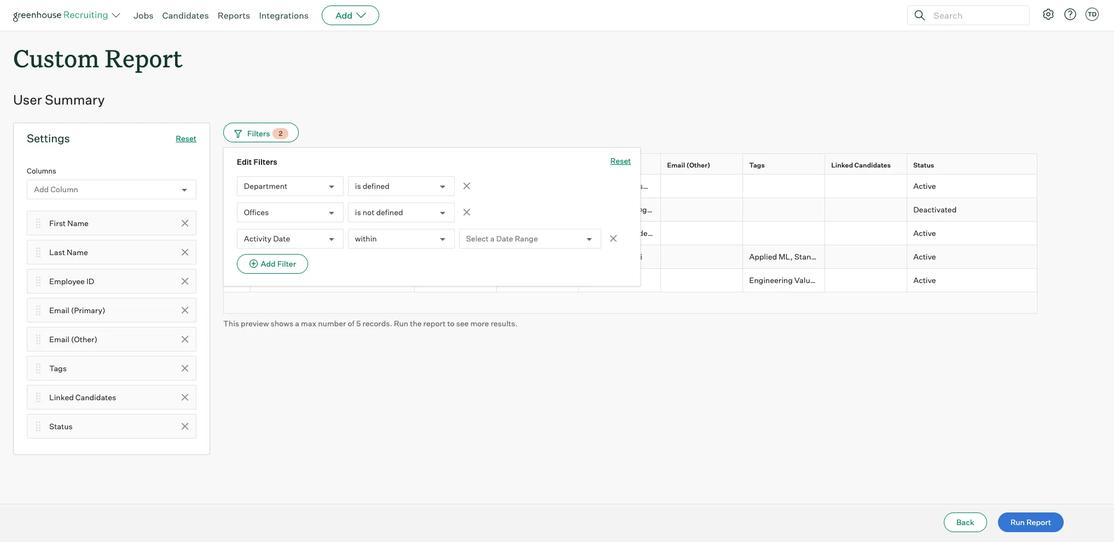 Task type: describe. For each thing, give the bounding box(es) containing it.
row containing 3
[[223, 222, 1038, 245]]

engineering values & product sense, front end coding, standard screen, swe coding, swe system d
[[750, 275, 1115, 285]]

jobs
[[134, 10, 154, 21]]

abrahams
[[421, 181, 458, 191]]

0 vertical spatial first name
[[257, 161, 292, 169]]

add filter button
[[237, 254, 308, 274]]

employee
[[49, 276, 85, 286]]

1
[[235, 181, 238, 191]]

more
[[471, 318, 489, 328]]

not
[[363, 208, 375, 217]]

greenhouse recruiting image
[[13, 9, 112, 22]]

reset for edit filters
[[611, 156, 631, 165]]

range
[[515, 234, 538, 243]]

custom report
[[13, 42, 183, 74]]

custom
[[13, 42, 99, 74]]

adams for meg.adams@adept.ai
[[421, 228, 446, 238]]

activity
[[244, 234, 272, 243]]

3 cell
[[223, 222, 251, 245]]

is for is not defined
[[355, 208, 361, 217]]

this preview shows a max number of 5 records. run the report to see more results.
[[223, 318, 518, 328]]

table containing 1
[[223, 153, 1115, 314]]

offices
[[244, 208, 269, 217]]

filter
[[277, 259, 296, 268]]

sense,
[[858, 275, 883, 285]]

user summary
[[13, 92, 105, 108]]

run report button
[[999, 513, 1064, 532]]

3
[[234, 228, 239, 238]]

linked candidates column header
[[826, 154, 910, 177]]

iñigo
[[257, 275, 275, 285]]

(primary) inside column header
[[605, 161, 636, 169]]

email inside column header
[[668, 161, 686, 169]]

&
[[821, 275, 826, 285]]

results.
[[491, 318, 518, 328]]

row containing 1
[[223, 175, 1038, 198]]

product
[[828, 275, 856, 285]]

shows
[[271, 318, 294, 328]]

is not defined
[[355, 208, 403, 217]]

reset link for settings
[[176, 134, 197, 143]]

linked candidates inside column header
[[832, 161, 891, 169]]

row containing first name
[[223, 153, 1038, 177]]

run report
[[1011, 517, 1052, 527]]

1 horizontal spatial swe
[[1015, 275, 1032, 285]]

1 vertical spatial status
[[49, 421, 73, 431]]

add button
[[322, 5, 380, 25]]

within
[[355, 234, 377, 243]]

megadams40@gmail.com
[[585, 205, 680, 214]]

1 cell
[[223, 175, 251, 198]]

1 horizontal spatial status
[[914, 161, 935, 169]]

d
[[1112, 275, 1115, 285]]

meg.adams@adept.ai
[[585, 228, 664, 238]]

values
[[795, 275, 819, 285]]

1 vertical spatial first
[[49, 218, 66, 228]]

front
[[884, 275, 904, 285]]

deactivated
[[914, 205, 957, 214]]

report for custom report
[[105, 42, 183, 74]]

applied
[[750, 252, 778, 261]]

0 horizontal spatial linked
[[49, 392, 74, 402]]

1 horizontal spatial standard
[[951, 275, 984, 285]]

linked inside linked candidates column header
[[832, 161, 854, 169]]

td button
[[1086, 8, 1099, 21]]

5
[[356, 318, 361, 328]]

jobs link
[[134, 10, 154, 21]]

0 horizontal spatial candidates
[[75, 392, 116, 402]]

reports
[[218, 10, 250, 21]]

to
[[448, 318, 455, 328]]

meg
[[257, 228, 273, 238]]

summary
[[45, 92, 105, 108]]

integrations
[[259, 10, 309, 21]]

0 vertical spatial filters
[[247, 129, 270, 138]]

user
[[13, 92, 42, 108]]

activity date
[[244, 234, 290, 243]]

active for meg.adams@adept.ai
[[914, 228, 937, 238]]

run inside button
[[1011, 517, 1026, 527]]

reset link for edit filters
[[611, 156, 631, 168]]

Search text field
[[931, 7, 1020, 23]]

0 horizontal spatial swe
[[859, 252, 877, 261]]

0 horizontal spatial email (other)
[[49, 334, 97, 344]]

1 horizontal spatial a
[[491, 234, 495, 243]]

david
[[257, 181, 278, 191]]

1 horizontal spatial screen,
[[986, 275, 1013, 285]]

1 vertical spatial name
[[67, 218, 89, 228]]

4 cell
[[223, 245, 251, 269]]

see
[[457, 318, 469, 328]]

reports link
[[218, 10, 250, 21]]

1 vertical spatial (other)
[[71, 334, 97, 344]]

last name
[[49, 247, 88, 257]]

filter image
[[233, 129, 242, 138]]

add for add filter
[[261, 259, 276, 268]]

id
[[86, 276, 94, 286]]



Task type: locate. For each thing, give the bounding box(es) containing it.
configure image
[[1043, 8, 1056, 21]]

row containing iñigo
[[223, 269, 1115, 292]]

active
[[914, 181, 937, 191], [914, 228, 937, 238], [914, 252, 937, 261], [914, 275, 937, 285]]

back
[[957, 517, 975, 527]]

0 vertical spatial adams
[[421, 205, 446, 214]]

0 horizontal spatial first
[[49, 218, 66, 228]]

linked candidates
[[832, 161, 891, 169], [49, 392, 116, 402]]

2 vertical spatial name
[[67, 247, 88, 257]]

inigo@adept.ai cell
[[579, 269, 661, 292]]

2 left offices
[[234, 205, 239, 214]]

linked
[[832, 161, 854, 169], [49, 392, 74, 402]]

rohan
[[257, 252, 280, 261]]

active for rohan@adept.ai
[[914, 252, 937, 261]]

add column
[[34, 185, 78, 194]]

4
[[234, 252, 239, 261]]

coding, left the system
[[1034, 275, 1062, 285]]

1 date from the left
[[273, 234, 290, 243]]

back button
[[945, 513, 988, 532]]

of
[[348, 318, 355, 328]]

first inside row
[[257, 161, 272, 169]]

0 vertical spatial status
[[914, 161, 935, 169]]

1 vertical spatial candidates
[[855, 161, 891, 169]]

0 vertical spatial standard
[[795, 252, 828, 261]]

1 horizontal spatial date
[[496, 234, 514, 243]]

(primary)
[[605, 161, 636, 169], [71, 305, 105, 315]]

last
[[49, 247, 65, 257]]

2 active from the top
[[914, 228, 937, 238]]

first up last
[[49, 218, 66, 228]]

0 horizontal spatial reset link
[[176, 134, 197, 143]]

0 horizontal spatial 2
[[234, 205, 239, 214]]

add filter
[[261, 259, 296, 268]]

this
[[223, 318, 239, 328]]

1 horizontal spatial (other)
[[687, 161, 711, 169]]

employee id
[[49, 276, 94, 286]]

the
[[410, 318, 422, 328]]

(other) inside column header
[[687, 161, 711, 169]]

adams down abrahams
[[421, 205, 446, 214]]

1 is from the top
[[355, 181, 361, 191]]

applied ml, standard screen, swe coding
[[750, 252, 904, 261]]

select
[[466, 234, 489, 243]]

date right meg
[[273, 234, 290, 243]]

0 horizontal spatial coding,
[[921, 275, 949, 285]]

row containing 2
[[223, 198, 1038, 222]]

edit filters
[[237, 157, 278, 167]]

1 vertical spatial run
[[1011, 517, 1026, 527]]

active up engineering values & product sense, front end coding, standard screen, swe coding, swe system d
[[914, 252, 937, 261]]

report inside button
[[1027, 517, 1052, 527]]

2 date from the left
[[496, 234, 514, 243]]

engineering
[[750, 275, 793, 285]]

0 vertical spatial email (primary)
[[585, 161, 636, 169]]

columns
[[27, 167, 56, 175]]

1 vertical spatial email (primary)
[[49, 305, 105, 315]]

1 horizontal spatial first name
[[257, 161, 292, 169]]

reset for settings
[[176, 134, 197, 143]]

0 vertical spatial 2
[[279, 129, 283, 138]]

is up is not defined
[[355, 181, 361, 191]]

number
[[318, 318, 346, 328]]

0 vertical spatial (other)
[[687, 161, 711, 169]]

1 horizontal spatial email (other)
[[668, 161, 711, 169]]

coding,
[[921, 275, 949, 285], [1034, 275, 1062, 285]]

0 vertical spatial candidates
[[162, 10, 209, 21]]

reset
[[176, 134, 197, 143], [611, 156, 631, 165]]

defined up is not defined
[[363, 181, 390, 191]]

0 vertical spatial screen,
[[830, 252, 857, 261]]

ml,
[[779, 252, 793, 261]]

email (other) inside column header
[[668, 161, 711, 169]]

0 vertical spatial first
[[257, 161, 272, 169]]

row group containing 1
[[223, 175, 1115, 292]]

1 vertical spatial filters
[[254, 157, 278, 167]]

0 horizontal spatial tags
[[49, 363, 67, 373]]

0 horizontal spatial first name
[[49, 218, 89, 228]]

0 vertical spatial report
[[105, 42, 183, 74]]

td button
[[1084, 5, 1102, 23]]

date left range
[[496, 234, 514, 243]]

is for is defined
[[355, 181, 361, 191]]

1 horizontal spatial linked
[[832, 161, 854, 169]]

email (primary) down employee id
[[49, 305, 105, 315]]

0 horizontal spatial date
[[273, 234, 290, 243]]

active for david.abrahams@adept.ai
[[914, 181, 937, 191]]

1 active from the top
[[914, 181, 937, 191]]

2 horizontal spatial swe
[[1064, 275, 1081, 285]]

6 row from the top
[[223, 269, 1115, 292]]

add inside popup button
[[336, 10, 353, 21]]

0 vertical spatial reset
[[176, 134, 197, 143]]

active for inigo@adept.ai
[[914, 275, 937, 285]]

0 vertical spatial add
[[336, 10, 353, 21]]

1 vertical spatial screen,
[[986, 275, 1013, 285]]

0 horizontal spatial linked candidates
[[49, 392, 116, 402]]

adams for megadams40@gmail.com
[[421, 205, 446, 214]]

reset left "filter" image
[[176, 134, 197, 143]]

name inside row
[[273, 161, 292, 169]]

0 horizontal spatial standard
[[795, 252, 828, 261]]

a right the select
[[491, 234, 495, 243]]

email (primary)
[[585, 161, 636, 169], [49, 305, 105, 315]]

email (other)
[[668, 161, 711, 169], [49, 334, 97, 344]]

records.
[[363, 318, 393, 328]]

status
[[914, 161, 935, 169], [49, 421, 73, 431]]

1 horizontal spatial (primary)
[[605, 161, 636, 169]]

end
[[905, 275, 919, 285]]

1 horizontal spatial first
[[257, 161, 272, 169]]

0 horizontal spatial status
[[49, 421, 73, 431]]

defined
[[363, 181, 390, 191], [376, 208, 403, 217]]

1 row from the top
[[223, 153, 1038, 177]]

1 horizontal spatial 2
[[279, 129, 283, 138]]

0 vertical spatial a
[[491, 234, 495, 243]]

2 cell
[[223, 198, 251, 222]]

candidates
[[162, 10, 209, 21], [855, 161, 891, 169], [75, 392, 116, 402]]

3 row from the top
[[223, 198, 1038, 222]]

row
[[223, 153, 1038, 177], [223, 175, 1038, 198], [223, 198, 1038, 222], [223, 222, 1038, 245], [223, 245, 1038, 269], [223, 269, 1115, 292]]

0 horizontal spatial email (primary)
[[49, 305, 105, 315]]

1 coding, from the left
[[921, 275, 949, 285]]

active right front
[[914, 275, 937, 285]]

margaret
[[257, 205, 290, 214]]

name up last name
[[67, 218, 89, 228]]

0 vertical spatial run
[[394, 318, 409, 328]]

0 horizontal spatial report
[[105, 42, 183, 74]]

integrations link
[[259, 10, 309, 21]]

0 vertical spatial linked
[[832, 161, 854, 169]]

1 vertical spatial email (other)
[[49, 334, 97, 344]]

is left not
[[355, 208, 361, 217]]

row containing 4
[[223, 245, 1038, 269]]

0 horizontal spatial reset
[[176, 134, 197, 143]]

1 vertical spatial reset
[[611, 156, 631, 165]]

tags inside column header
[[750, 161, 765, 169]]

4 active from the top
[[914, 275, 937, 285]]

1 vertical spatial linked
[[49, 392, 74, 402]]

0 vertical spatial is
[[355, 181, 361, 191]]

0 horizontal spatial screen,
[[830, 252, 857, 261]]

add for add column
[[34, 185, 49, 194]]

coding
[[878, 252, 904, 261]]

1 horizontal spatial email (primary)
[[585, 161, 636, 169]]

2 horizontal spatial candidates
[[855, 161, 891, 169]]

candidates link
[[162, 10, 209, 21]]

(primary) up david.abrahams@adept.ai
[[605, 161, 636, 169]]

2 vertical spatial add
[[261, 259, 276, 268]]

1 horizontal spatial candidates
[[162, 10, 209, 21]]

0 horizontal spatial a
[[295, 318, 299, 328]]

1 horizontal spatial tags
[[750, 161, 765, 169]]

1 vertical spatial first name
[[49, 218, 89, 228]]

1 vertical spatial standard
[[951, 275, 984, 285]]

2 horizontal spatial add
[[336, 10, 353, 21]]

2 row from the top
[[223, 175, 1038, 198]]

1 vertical spatial report
[[1027, 517, 1052, 527]]

email (primary) column header
[[579, 154, 664, 177]]

0 vertical spatial defined
[[363, 181, 390, 191]]

0 vertical spatial linked candidates
[[832, 161, 891, 169]]

0 horizontal spatial add
[[34, 185, 49, 194]]

2 coding, from the left
[[1034, 275, 1062, 285]]

5 row from the top
[[223, 245, 1038, 269]]

first
[[257, 161, 272, 169], [49, 218, 66, 228]]

settings
[[27, 132, 70, 145]]

email inside email (primary) column header
[[585, 161, 603, 169]]

2 vertical spatial candidates
[[75, 392, 116, 402]]

1 vertical spatial 2
[[234, 205, 239, 214]]

(other)
[[687, 161, 711, 169], [71, 334, 97, 344]]

filters right edit
[[254, 157, 278, 167]]

2 is from the top
[[355, 208, 361, 217]]

1 vertical spatial (primary)
[[71, 305, 105, 315]]

0 vertical spatial email (other)
[[668, 161, 711, 169]]

1 vertical spatial linked candidates
[[49, 392, 116, 402]]

email (primary) inside column header
[[585, 161, 636, 169]]

column
[[50, 185, 78, 194]]

reset link
[[176, 134, 197, 143], [611, 156, 631, 168]]

candidates inside column header
[[855, 161, 891, 169]]

david.abrahams@adept.ai
[[585, 181, 680, 191]]

report
[[424, 318, 446, 328]]

a left max
[[295, 318, 299, 328]]

1 horizontal spatial report
[[1027, 517, 1052, 527]]

0 vertical spatial name
[[273, 161, 292, 169]]

1 vertical spatial tags
[[49, 363, 67, 373]]

date
[[273, 234, 290, 243], [496, 234, 514, 243]]

filters right "filter" image
[[247, 129, 270, 138]]

1 horizontal spatial linked candidates
[[832, 161, 891, 169]]

preview
[[241, 318, 269, 328]]

reset link up david.abrahams@adept.ai
[[611, 156, 631, 168]]

0 vertical spatial (primary)
[[605, 161, 636, 169]]

1 horizontal spatial reset link
[[611, 156, 631, 168]]

1 vertical spatial reset link
[[611, 156, 631, 168]]

0 vertical spatial reset link
[[176, 134, 197, 143]]

screen,
[[830, 252, 857, 261], [986, 275, 1013, 285]]

name
[[273, 161, 292, 169], [67, 218, 89, 228], [67, 247, 88, 257]]

run left the
[[394, 318, 409, 328]]

coding, right end
[[921, 275, 949, 285]]

1 vertical spatial defined
[[376, 208, 403, 217]]

inigo@adept.ai
[[585, 275, 640, 285]]

system
[[1083, 275, 1110, 285]]

0 vertical spatial tags
[[750, 161, 765, 169]]

name right last
[[67, 247, 88, 257]]

2 inside cell
[[234, 205, 239, 214]]

0 horizontal spatial (primary)
[[71, 305, 105, 315]]

0 horizontal spatial run
[[394, 318, 409, 328]]

1 vertical spatial adams
[[421, 228, 446, 238]]

department
[[244, 181, 288, 191]]

1 vertical spatial add
[[34, 185, 49, 194]]

name up david
[[273, 161, 292, 169]]

max
[[301, 318, 317, 328]]

1 vertical spatial a
[[295, 318, 299, 328]]

defined right not
[[376, 208, 403, 217]]

run right back
[[1011, 517, 1026, 527]]

2 adams from the top
[[421, 228, 446, 238]]

report for run report
[[1027, 517, 1052, 527]]

0 horizontal spatial (other)
[[71, 334, 97, 344]]

filters
[[247, 129, 270, 138], [254, 157, 278, 167]]

1 horizontal spatial add
[[261, 259, 276, 268]]

add for add
[[336, 10, 353, 21]]

active up "deactivated"
[[914, 181, 937, 191]]

column header
[[497, 154, 579, 174]]

row group
[[223, 175, 1115, 292]]

td
[[1088, 10, 1097, 18]]

first name
[[257, 161, 292, 169], [49, 218, 89, 228]]

select a date range
[[466, 234, 538, 243]]

adams left the select
[[421, 228, 446, 238]]

1 adams from the top
[[421, 205, 446, 214]]

swe
[[859, 252, 877, 261], [1015, 275, 1032, 285], [1064, 275, 1081, 285]]

email
[[585, 161, 603, 169], [668, 161, 686, 169], [49, 305, 69, 315], [49, 334, 69, 344]]

is
[[355, 181, 361, 191], [355, 208, 361, 217]]

active down "deactivated"
[[914, 228, 937, 238]]

1 horizontal spatial coding,
[[1034, 275, 1062, 285]]

1 vertical spatial is
[[355, 208, 361, 217]]

run
[[394, 318, 409, 328], [1011, 517, 1026, 527]]

rohan@adept.ai
[[585, 252, 643, 261]]

reset link left "filter" image
[[176, 134, 197, 143]]

add inside button
[[261, 259, 276, 268]]

first right edit
[[257, 161, 272, 169]]

edit
[[237, 157, 252, 167]]

4 row from the top
[[223, 222, 1038, 245]]

1 horizontal spatial reset
[[611, 156, 631, 165]]

first name up last name
[[49, 218, 89, 228]]

table
[[223, 153, 1115, 314]]

email (primary) up david.abrahams@adept.ai
[[585, 161, 636, 169]]

reset up david.abrahams@adept.ai
[[611, 156, 631, 165]]

2 right "filter" image
[[279, 129, 283, 138]]

tags column header
[[744, 154, 828, 177]]

3 active from the top
[[914, 252, 937, 261]]

is defined
[[355, 181, 390, 191]]

email (other) column header
[[661, 154, 746, 177]]

2
[[279, 129, 283, 138], [234, 205, 239, 214]]

first name up david
[[257, 161, 292, 169]]

cell
[[497, 175, 579, 198], [661, 175, 744, 198], [744, 175, 826, 198], [826, 175, 908, 198], [497, 198, 579, 222], [661, 198, 744, 222], [744, 198, 826, 222], [826, 198, 908, 222], [497, 222, 579, 245], [661, 222, 744, 245], [744, 222, 826, 245], [826, 222, 908, 245], [415, 245, 497, 269], [497, 245, 579, 269], [661, 245, 744, 269], [826, 245, 908, 269], [223, 269, 251, 292], [415, 269, 497, 292], [497, 269, 579, 292], [661, 269, 744, 292], [826, 269, 908, 292]]

tags
[[750, 161, 765, 169], [49, 363, 67, 373]]

(primary) down id
[[71, 305, 105, 315]]



Task type: vqa. For each thing, say whether or not it's contained in the screenshot.
Pipeline link at the top of page
no



